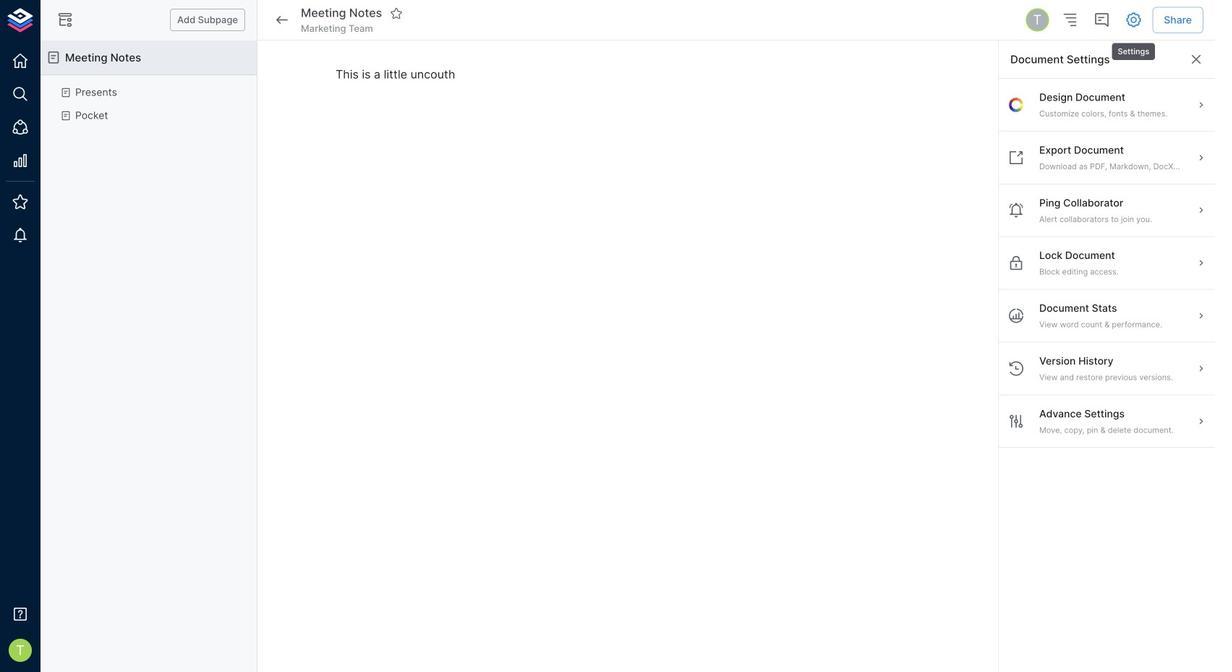 Task type: vqa. For each thing, say whether or not it's contained in the screenshot.
Settings ICON
yes



Task type: locate. For each thing, give the bounding box(es) containing it.
table of contents image
[[1062, 11, 1079, 29]]

settings image
[[1126, 11, 1143, 29]]

favorite image
[[390, 7, 403, 20]]

hide wiki image
[[56, 11, 74, 29]]

tooltip
[[1111, 33, 1158, 61]]

comments image
[[1094, 11, 1111, 29]]



Task type: describe. For each thing, give the bounding box(es) containing it.
go back image
[[274, 11, 291, 29]]



